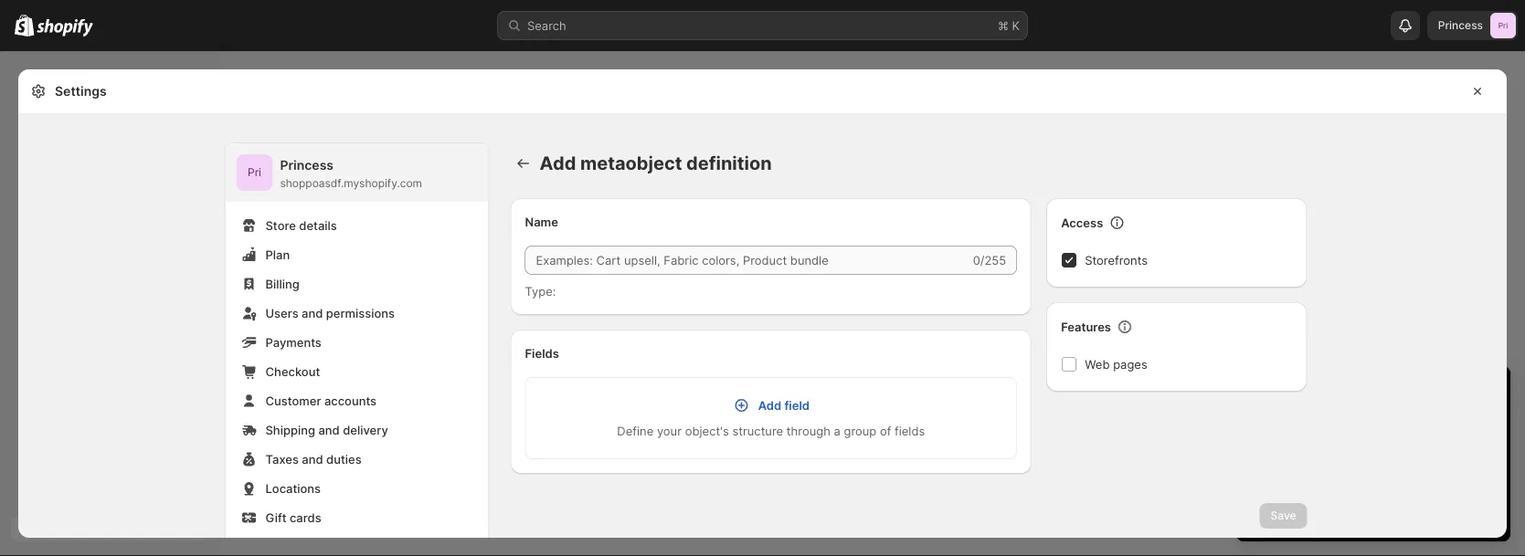 Task type: vqa. For each thing, say whether or not it's contained in the screenshot.
TYPE: in the left bottom of the page
yes



Task type: describe. For each thing, give the bounding box(es) containing it.
type:
[[525, 284, 556, 298]]

plan link
[[236, 242, 477, 268]]

day
[[1268, 382, 1300, 405]]

gift cards
[[265, 511, 321, 525]]

access
[[1061, 216, 1103, 230]]

and for users
[[302, 306, 323, 320]]

add for add metaobject definition
[[540, 152, 576, 175]]

your inside settings dialog
[[657, 424, 682, 438]]

define
[[617, 424, 654, 438]]

your inside dropdown button
[[1358, 382, 1396, 405]]

⌘ k
[[998, 18, 1020, 32]]

gift cards link
[[236, 505, 477, 531]]

cards
[[290, 511, 321, 525]]

⌘
[[998, 18, 1009, 32]]

customer
[[265, 394, 321, 408]]

1 day left in your trial
[[1255, 382, 1434, 405]]

customer accounts
[[265, 394, 377, 408]]

storefronts
[[1085, 253, 1148, 267]]

taxes
[[265, 452, 299, 466]]

define your object's structure through a group of fields
[[617, 424, 925, 438]]

taxes and duties link
[[236, 447, 477, 472]]

pri button
[[236, 154, 273, 191]]

princess for princess
[[1438, 19, 1483, 32]]

1
[[1255, 382, 1263, 405]]

users and permissions
[[265, 306, 395, 320]]

princess image
[[1490, 13, 1516, 38]]

1 day left in your trial button
[[1236, 366, 1510, 405]]

web pages
[[1085, 357, 1147, 371]]

left
[[1305, 382, 1333, 405]]

web
[[1085, 357, 1110, 371]]

Examples: Cart upsell, Fabric colors, Product bundle text field
[[525, 246, 969, 275]]

pages
[[1113, 357, 1147, 371]]

checkout link
[[236, 359, 477, 385]]

shipping and delivery
[[265, 423, 388, 437]]

trial
[[1402, 382, 1434, 405]]

k
[[1012, 18, 1020, 32]]

0 horizontal spatial shopify image
[[15, 14, 34, 36]]

taxes and duties
[[265, 452, 361, 466]]

shoppoasdf.myshopify.com
[[280, 177, 422, 190]]

group
[[844, 424, 877, 438]]



Task type: locate. For each thing, give the bounding box(es) containing it.
and right users
[[302, 306, 323, 320]]

fields
[[525, 346, 559, 360]]

0 vertical spatial your
[[1358, 382, 1396, 405]]

1 horizontal spatial your
[[1358, 382, 1396, 405]]

1 vertical spatial princess
[[280, 158, 334, 173]]

payments link
[[236, 330, 477, 355]]

billing link
[[236, 271, 477, 297]]

add for add field
[[758, 398, 781, 413]]

store details
[[265, 218, 337, 233]]

0 horizontal spatial add
[[540, 152, 576, 175]]

and for taxes
[[302, 452, 323, 466]]

add up define your object's structure through a group of fields
[[758, 398, 781, 413]]

princess up the shoppoasdf.myshopify.com
[[280, 158, 334, 173]]

field
[[784, 398, 810, 413]]

metaobject
[[580, 152, 682, 175]]

users
[[265, 306, 298, 320]]

locations
[[265, 482, 321, 496]]

1 horizontal spatial shopify image
[[37, 19, 93, 37]]

definition
[[686, 152, 772, 175]]

and down customer accounts
[[318, 423, 340, 437]]

users and permissions link
[[236, 301, 477, 326]]

add metaobject definition
[[540, 152, 772, 175]]

object's
[[685, 424, 729, 438]]

princess left princess image
[[1438, 19, 1483, 32]]

plan
[[265, 248, 290, 262]]

details
[[299, 218, 337, 233]]

add field
[[758, 398, 810, 413]]

shop settings menu element
[[225, 143, 488, 556]]

features
[[1061, 320, 1111, 334]]

add
[[540, 152, 576, 175], [758, 398, 781, 413]]

0 vertical spatial add
[[540, 152, 576, 175]]

in
[[1338, 382, 1353, 405]]

store
[[265, 218, 296, 233]]

1 vertical spatial add
[[758, 398, 781, 413]]

princess
[[1438, 19, 1483, 32], [280, 158, 334, 173]]

a
[[834, 424, 841, 438]]

permissions
[[326, 306, 395, 320]]

locations link
[[236, 476, 477, 502]]

accounts
[[324, 394, 377, 408]]

your
[[1358, 382, 1396, 405], [657, 424, 682, 438]]

billing
[[265, 277, 299, 291]]

gift
[[265, 511, 287, 525]]

settings dialog
[[18, 69, 1507, 556]]

0 vertical spatial and
[[302, 306, 323, 320]]

structure
[[732, 424, 783, 438]]

delivery
[[343, 423, 388, 437]]

store details link
[[236, 213, 477, 238]]

through
[[787, 424, 830, 438]]

1 vertical spatial and
[[318, 423, 340, 437]]

princess inside princess shoppoasdf.myshopify.com
[[280, 158, 334, 173]]

princess for princess shoppoasdf.myshopify.com
[[280, 158, 334, 173]]

duties
[[326, 452, 361, 466]]

payments
[[265, 335, 321, 350]]

checkout
[[265, 365, 320, 379]]

shipping and delivery link
[[236, 418, 477, 443]]

settings
[[55, 84, 107, 99]]

1 horizontal spatial add
[[758, 398, 781, 413]]

fields
[[895, 424, 925, 438]]

1 vertical spatial your
[[657, 424, 682, 438]]

name
[[525, 215, 558, 229]]

0 horizontal spatial princess
[[280, 158, 334, 173]]

1 horizontal spatial princess
[[1438, 19, 1483, 32]]

and for shipping
[[318, 423, 340, 437]]

your right 'define'
[[657, 424, 682, 438]]

0 horizontal spatial your
[[657, 424, 682, 438]]

your right in
[[1358, 382, 1396, 405]]

dialog
[[1514, 69, 1525, 538]]

customer accounts link
[[236, 388, 477, 414]]

princess image
[[236, 154, 273, 191]]

shipping
[[265, 423, 315, 437]]

add up name
[[540, 152, 576, 175]]

shopify image
[[15, 14, 34, 36], [37, 19, 93, 37]]

of
[[880, 424, 891, 438]]

2 vertical spatial and
[[302, 452, 323, 466]]

and right taxes
[[302, 452, 323, 466]]

0 vertical spatial princess
[[1438, 19, 1483, 32]]

and
[[302, 306, 323, 320], [318, 423, 340, 437], [302, 452, 323, 466]]

search
[[527, 18, 566, 32]]

princess shoppoasdf.myshopify.com
[[280, 158, 422, 190]]



